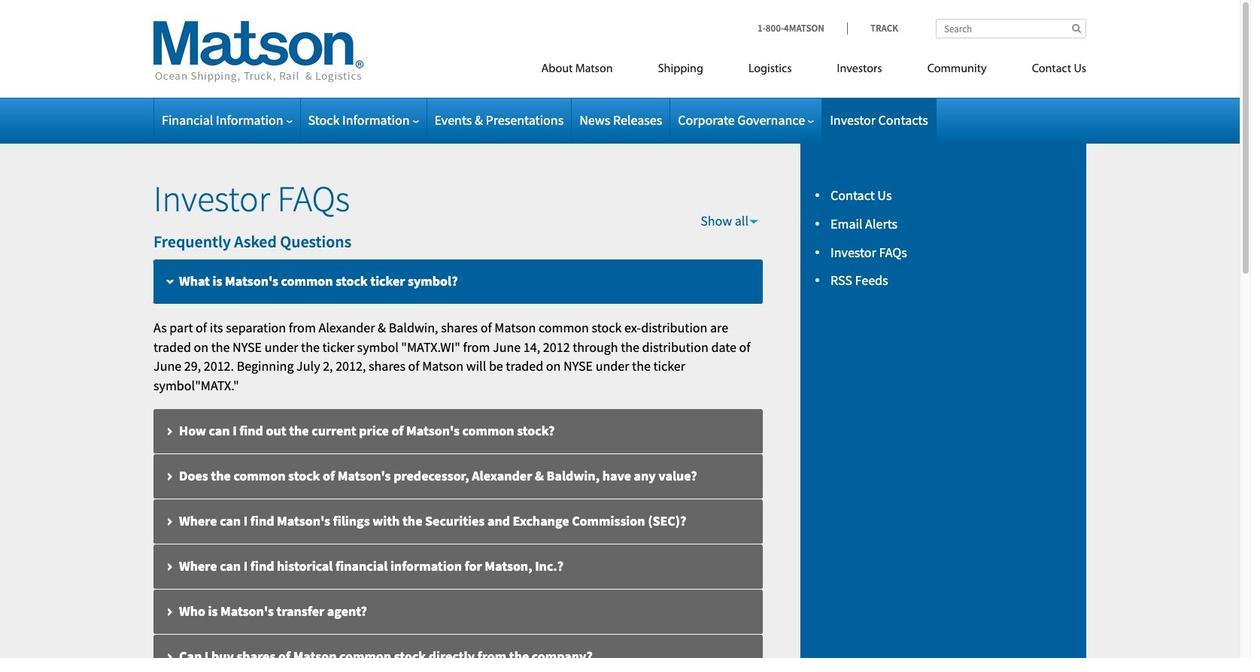 Task type: describe. For each thing, give the bounding box(es) containing it.
investors
[[837, 63, 882, 75]]

where can i find matson's filings with the securities and exchange commission (sec)? tab
[[154, 499, 763, 545]]

2012
[[543, 338, 570, 356]]

where for where can i find historical financial information for matson, inc.?
[[179, 557, 217, 575]]

predecessor,
[[394, 467, 469, 484]]

0 horizontal spatial faqs
[[277, 176, 350, 221]]

stock
[[308, 111, 340, 129]]

its
[[210, 319, 223, 336]]

1 vertical spatial nyse
[[564, 358, 593, 375]]

historical
[[277, 557, 333, 575]]

rss feeds
[[831, 272, 888, 289]]

where can i find matson's filings with the securities and exchange commission (sec)?
[[179, 512, 687, 530]]

ex-
[[625, 319, 641, 336]]

matson image
[[154, 21, 364, 83]]

where can i find historical financial information for matson, inc.? tab
[[154, 545, 763, 590]]

2012,
[[336, 358, 366, 375]]

track link
[[847, 22, 899, 35]]

value?
[[659, 467, 697, 484]]

2 horizontal spatial ticker
[[654, 358, 686, 375]]

0 horizontal spatial contact
[[831, 187, 875, 204]]

what is matson's common stock ticker symbol? tab
[[154, 259, 763, 305]]

matson,
[[485, 557, 532, 575]]

investor contacts
[[830, 111, 928, 129]]

news
[[580, 111, 611, 129]]

financial
[[336, 557, 388, 575]]

financial information link
[[162, 111, 292, 129]]

does the common stock of matson's predecessor, alexander & baldwin, have any value?
[[179, 467, 697, 484]]

1 vertical spatial matson
[[495, 319, 536, 336]]

email alerts link
[[831, 215, 898, 232]]

financial information
[[162, 111, 283, 129]]

can for matson's
[[220, 512, 241, 530]]

how can i find out the current price of matson's common stock?
[[179, 422, 555, 439]]

2012.
[[204, 358, 234, 375]]

symbol"matx."
[[154, 377, 239, 394]]

investor for investor faqs link
[[831, 244, 877, 261]]

0 horizontal spatial stock
[[288, 467, 320, 484]]

all
[[735, 212, 749, 229]]

find for out
[[239, 422, 263, 439]]

1-
[[758, 22, 766, 35]]

what is matson's common stock ticker symbol? tab panel
[[154, 318, 763, 396]]

1 horizontal spatial contact us link
[[1010, 56, 1087, 87]]

symbol?
[[408, 272, 458, 290]]

baldwin, inside as part of its separation from alexander & baldwin, shares of matson common stock ex-distribution are traded on the nyse under the ticker symbol "matx.wi" from june 14, 2012 through the distribution date of june 29, 2012. beginning july 2, 2012, shares of matson will be traded on nyse under the ticker symbol"matx."
[[389, 319, 438, 336]]

alerts
[[865, 215, 898, 232]]

matson inside top menu navigation
[[575, 63, 613, 75]]

events
[[435, 111, 472, 129]]

frequently
[[154, 231, 231, 252]]

29,
[[184, 358, 201, 375]]

0 vertical spatial on
[[194, 338, 209, 356]]

search image
[[1072, 23, 1081, 33]]

email
[[831, 215, 863, 232]]

as
[[154, 319, 167, 336]]

current
[[312, 422, 356, 439]]

14,
[[524, 338, 541, 356]]

events & presentations link
[[435, 111, 564, 129]]

show all link
[[154, 210, 763, 232]]

4matson
[[784, 22, 825, 35]]

matson's left transfer
[[221, 603, 274, 620]]

matson's up predecessor,
[[406, 422, 460, 439]]

"matx.wi"
[[401, 338, 460, 356]]

corporate governance link
[[678, 111, 814, 129]]

the inside 'how can i find out the current price of matson's common stock?' tab
[[289, 422, 309, 439]]

stock?
[[517, 422, 555, 439]]

shipping
[[658, 63, 704, 75]]

matson's inside tab
[[277, 512, 330, 530]]

1 vertical spatial faqs
[[879, 244, 907, 261]]

date
[[711, 338, 737, 356]]

news releases
[[580, 111, 662, 129]]

inc.?
[[535, 557, 564, 575]]

1 horizontal spatial stock
[[336, 272, 368, 290]]

0 vertical spatial distribution
[[641, 319, 708, 336]]

the inside 'where can i find matson's filings with the securities and exchange commission (sec)?' tab
[[403, 512, 423, 530]]

0 horizontal spatial contact us
[[831, 187, 892, 204]]

2 vertical spatial matson
[[422, 358, 464, 375]]

1 vertical spatial june
[[154, 358, 182, 375]]

0 vertical spatial traded
[[154, 338, 191, 356]]

0 vertical spatial under
[[265, 338, 298, 356]]

is for who
[[208, 603, 218, 620]]

what is matson's common stock ticker symbol?
[[179, 272, 458, 290]]

july
[[297, 358, 320, 375]]

show all frequently asked questions
[[154, 212, 749, 252]]

part
[[170, 319, 193, 336]]

contacts
[[879, 111, 928, 129]]

of down "matx.wi" at left bottom
[[408, 358, 420, 375]]

alexander inside as part of its separation from alexander & baldwin, shares of matson common stock ex-distribution are traded on the nyse under the ticker symbol "matx.wi" from june 14, 2012 through the distribution date of june 29, 2012. beginning july 2, 2012, shares of matson will be traded on nyse under the ticker symbol"matx."
[[319, 319, 375, 336]]

where for where can i find matson's filings with the securities and exchange commission (sec)?
[[179, 512, 217, 530]]

news releases link
[[580, 111, 662, 129]]

are
[[710, 319, 729, 336]]

1-800-4matson link
[[758, 22, 847, 35]]

have
[[603, 467, 631, 484]]

0 vertical spatial june
[[493, 338, 521, 356]]

for
[[465, 557, 482, 575]]

price
[[359, 422, 389, 439]]

of left its
[[196, 319, 207, 336]]

contact inside top menu navigation
[[1032, 63, 1072, 75]]

0 vertical spatial shares
[[441, 319, 478, 336]]

be
[[489, 358, 503, 375]]

matson's down how can i find out the current price of matson's common stock?
[[338, 467, 391, 484]]

& inside as part of its separation from alexander & baldwin, shares of matson common stock ex-distribution are traded on the nyse under the ticker symbol "matx.wi" from june 14, 2012 through the distribution date of june 29, 2012. beginning july 2, 2012, shares of matson will be traded on nyse under the ticker symbol"matx."
[[378, 319, 386, 336]]

does
[[179, 467, 208, 484]]

rss
[[831, 272, 853, 289]]

about matson link
[[519, 56, 636, 87]]

rss feeds link
[[831, 272, 888, 289]]

i for out
[[233, 422, 237, 439]]

transfer
[[277, 603, 325, 620]]

presentations
[[486, 111, 564, 129]]

through
[[573, 338, 618, 356]]

matson's down asked
[[225, 272, 278, 290]]

commission
[[572, 512, 645, 530]]

top menu navigation
[[474, 56, 1087, 87]]



Task type: locate. For each thing, give the bounding box(es) containing it.
1 vertical spatial &
[[378, 319, 386, 336]]

investor faqs link
[[831, 244, 907, 261]]

shipping link
[[636, 56, 726, 87]]

on
[[194, 338, 209, 356], [546, 358, 561, 375]]

0 vertical spatial contact
[[1032, 63, 1072, 75]]

any
[[634, 467, 656, 484]]

0 horizontal spatial information
[[216, 111, 283, 129]]

2 where from the top
[[179, 557, 217, 575]]

0 vertical spatial find
[[239, 422, 263, 439]]

of right price
[[392, 422, 404, 439]]

2 vertical spatial investor
[[831, 244, 877, 261]]

& inside tab
[[535, 467, 544, 484]]

1 horizontal spatial contact us
[[1032, 63, 1087, 75]]

baldwin, inside does the common stock of matson's predecessor, alexander & baldwin, have any value? tab
[[547, 467, 600, 484]]

where inside where can i find historical financial information for matson, inc.? tab
[[179, 557, 217, 575]]

find
[[239, 422, 263, 439], [250, 512, 274, 530], [250, 557, 274, 575]]

is right who
[[208, 603, 218, 620]]

1 vertical spatial distribution
[[642, 338, 709, 356]]

1 vertical spatial can
[[220, 512, 241, 530]]

about
[[541, 63, 573, 75]]

will
[[466, 358, 486, 375]]

0 vertical spatial investor
[[830, 111, 876, 129]]

about matson
[[541, 63, 613, 75]]

investor up rss feeds
[[831, 244, 877, 261]]

can
[[209, 422, 230, 439], [220, 512, 241, 530], [220, 557, 241, 575]]

community
[[928, 63, 987, 75]]

where down does
[[179, 512, 217, 530]]

1 horizontal spatial from
[[463, 338, 490, 356]]

stock down current
[[288, 467, 320, 484]]

out
[[266, 422, 286, 439]]

1 horizontal spatial on
[[546, 358, 561, 375]]

who is matson's transfer agent?
[[179, 603, 367, 620]]

information right "financial"
[[216, 111, 283, 129]]

1 horizontal spatial investor faqs
[[831, 244, 907, 261]]

2 vertical spatial can
[[220, 557, 241, 575]]

us down search image on the top of page
[[1074, 63, 1087, 75]]

common up the 2012
[[539, 319, 589, 336]]

i for historical
[[244, 557, 248, 575]]

0 vertical spatial matson
[[575, 63, 613, 75]]

agent?
[[327, 603, 367, 620]]

1 horizontal spatial shares
[[441, 319, 478, 336]]

on down the 2012
[[546, 358, 561, 375]]

1 horizontal spatial alexander
[[472, 467, 532, 484]]

common
[[281, 272, 333, 290], [539, 319, 589, 336], [462, 422, 514, 439], [234, 467, 286, 484]]

contact us down search image on the top of page
[[1032, 63, 1087, 75]]

0 horizontal spatial &
[[378, 319, 386, 336]]

0 vertical spatial contact us link
[[1010, 56, 1087, 87]]

distribution left are
[[641, 319, 708, 336]]

how
[[179, 422, 206, 439]]

baldwin, left have
[[547, 467, 600, 484]]

what
[[179, 272, 210, 290]]

0 vertical spatial baldwin,
[[389, 319, 438, 336]]

us up alerts
[[878, 187, 892, 204]]

1 vertical spatial find
[[250, 512, 274, 530]]

how can i find out the current price of matson's common stock? tab
[[154, 409, 763, 454]]

exchange
[[513, 512, 569, 530]]

1 vertical spatial alexander
[[472, 467, 532, 484]]

0 horizontal spatial nyse
[[233, 338, 262, 356]]

2 vertical spatial &
[[535, 467, 544, 484]]

releases
[[613, 111, 662, 129]]

common down questions
[[281, 272, 333, 290]]

find for matson's
[[250, 512, 274, 530]]

find for historical
[[250, 557, 274, 575]]

2 vertical spatial i
[[244, 557, 248, 575]]

0 vertical spatial nyse
[[233, 338, 262, 356]]

stock information
[[308, 111, 410, 129]]

1 horizontal spatial information
[[342, 111, 410, 129]]

nyse down separation
[[233, 338, 262, 356]]

investor faqs up feeds
[[831, 244, 907, 261]]

i for matson's
[[244, 512, 248, 530]]

common down out
[[234, 467, 286, 484]]

alexander
[[319, 319, 375, 336], [472, 467, 532, 484]]

0 vertical spatial contact us
[[1032, 63, 1087, 75]]

0 vertical spatial from
[[289, 319, 316, 336]]

1 horizontal spatial faqs
[[879, 244, 907, 261]]

0 horizontal spatial from
[[289, 319, 316, 336]]

1 vertical spatial contact us
[[831, 187, 892, 204]]

securities
[[425, 512, 485, 530]]

alexander inside does the common stock of matson's predecessor, alexander & baldwin, have any value? tab
[[472, 467, 532, 484]]

1 vertical spatial stock
[[592, 319, 622, 336]]

1-800-4matson
[[758, 22, 825, 35]]

nyse down through
[[564, 358, 593, 375]]

2,
[[323, 358, 333, 375]]

beginning
[[237, 358, 294, 375]]

us inside top menu navigation
[[1074, 63, 1087, 75]]

contact us link down search image on the top of page
[[1010, 56, 1087, 87]]

where
[[179, 512, 217, 530], [179, 557, 217, 575]]

stock down questions
[[336, 272, 368, 290]]

investor
[[830, 111, 876, 129], [154, 176, 270, 221], [831, 244, 877, 261]]

1 vertical spatial contact
[[831, 187, 875, 204]]

logistics
[[749, 63, 792, 75]]

2 vertical spatial find
[[250, 557, 274, 575]]

2 vertical spatial ticker
[[654, 358, 686, 375]]

community link
[[905, 56, 1010, 87]]

shares up "matx.wi" at left bottom
[[441, 319, 478, 336]]

1 where from the top
[[179, 512, 217, 530]]

1 vertical spatial investor faqs
[[831, 244, 907, 261]]

2 horizontal spatial &
[[535, 467, 544, 484]]

1 vertical spatial shares
[[369, 358, 406, 375]]

0 horizontal spatial baldwin,
[[389, 319, 438, 336]]

investor up frequently
[[154, 176, 270, 221]]

where can i find historical financial information for matson, inc.?
[[179, 557, 564, 575]]

1 horizontal spatial nyse
[[564, 358, 593, 375]]

1 horizontal spatial baldwin,
[[547, 467, 600, 484]]

from up july
[[289, 319, 316, 336]]

stock information link
[[308, 111, 419, 129]]

traded down 14, at the left of the page
[[506, 358, 544, 375]]

0 horizontal spatial on
[[194, 338, 209, 356]]

on up 29,
[[194, 338, 209, 356]]

shares down symbol
[[369, 358, 406, 375]]

june up the be
[[493, 338, 521, 356]]

1 vertical spatial us
[[878, 187, 892, 204]]

faqs up questions
[[277, 176, 350, 221]]

investor for 'investor contacts' link on the right of the page
[[830, 111, 876, 129]]

1 horizontal spatial matson
[[495, 319, 536, 336]]

tab
[[154, 635, 763, 658]]

corporate governance
[[678, 111, 805, 129]]

who
[[179, 603, 205, 620]]

& up the exchange
[[535, 467, 544, 484]]

800-
[[766, 22, 784, 35]]

june left 29,
[[154, 358, 182, 375]]

0 vertical spatial can
[[209, 422, 230, 439]]

investor contacts link
[[830, 111, 928, 129]]

i inside tab
[[244, 512, 248, 530]]

baldwin,
[[389, 319, 438, 336], [547, 467, 600, 484]]

contact up email
[[831, 187, 875, 204]]

information
[[390, 557, 462, 575]]

investor faqs
[[154, 176, 350, 221], [831, 244, 907, 261]]

contact us inside contact us link
[[1032, 63, 1087, 75]]

who is matson's transfer agent? tab
[[154, 590, 763, 635]]

matson up 14, at the left of the page
[[495, 319, 536, 336]]

0 vertical spatial where
[[179, 512, 217, 530]]

show
[[701, 212, 732, 229]]

1 horizontal spatial contact
[[1032, 63, 1072, 75]]

investor faqs up asked
[[154, 176, 350, 221]]

questions
[[280, 231, 352, 252]]

corporate
[[678, 111, 735, 129]]

can for historical
[[220, 557, 241, 575]]

does the common stock of matson's predecessor, alexander & baldwin, have any value? tab
[[154, 454, 763, 499]]

is right what
[[213, 272, 222, 290]]

traded
[[154, 338, 191, 356], [506, 358, 544, 375]]

0 vertical spatial stock
[[336, 272, 368, 290]]

governance
[[738, 111, 805, 129]]

of right 'date'
[[739, 338, 751, 356]]

stock inside as part of its separation from alexander & baldwin, shares of matson common stock ex-distribution are traded on the nyse under the ticker symbol "matx.wi" from june 14, 2012 through the distribution date of june 29, 2012. beginning july 2, 2012, shares of matson will be traded on nyse under the ticker symbol"matx."
[[592, 319, 622, 336]]

0 horizontal spatial alexander
[[319, 319, 375, 336]]

faqs down alerts
[[879, 244, 907, 261]]

None search field
[[936, 19, 1087, 38]]

2 horizontal spatial matson
[[575, 63, 613, 75]]

distribution left 'date'
[[642, 338, 709, 356]]

is
[[213, 272, 222, 290], [208, 603, 218, 620]]

the inside does the common stock of matson's predecessor, alexander & baldwin, have any value? tab
[[211, 467, 231, 484]]

information for financial information
[[216, 111, 283, 129]]

0 horizontal spatial june
[[154, 358, 182, 375]]

under down through
[[596, 358, 629, 375]]

contact us link up email alerts link
[[831, 187, 892, 204]]

traded down part
[[154, 338, 191, 356]]

of down current
[[323, 467, 335, 484]]

1 vertical spatial baldwin,
[[547, 467, 600, 484]]

& right events
[[475, 111, 483, 129]]

& up symbol
[[378, 319, 386, 336]]

of up the be
[[481, 319, 492, 336]]

financial
[[162, 111, 213, 129]]

1 vertical spatial on
[[546, 358, 561, 375]]

2 information from the left
[[342, 111, 410, 129]]

1 vertical spatial traded
[[506, 358, 544, 375]]

1 horizontal spatial under
[[596, 358, 629, 375]]

1 horizontal spatial june
[[493, 338, 521, 356]]

where inside 'where can i find matson's filings with the securities and exchange commission (sec)?' tab
[[179, 512, 217, 530]]

0 horizontal spatial investor faqs
[[154, 176, 350, 221]]

shares
[[441, 319, 478, 336], [369, 358, 406, 375]]

2 horizontal spatial stock
[[592, 319, 622, 336]]

find inside tab
[[250, 512, 274, 530]]

can inside tab
[[220, 512, 241, 530]]

1 vertical spatial ticker
[[322, 338, 354, 356]]

baldwin, up "matx.wi" at left bottom
[[389, 319, 438, 336]]

can for out
[[209, 422, 230, 439]]

0 horizontal spatial under
[[265, 338, 298, 356]]

us
[[1074, 63, 1087, 75], [878, 187, 892, 204]]

0 vertical spatial faqs
[[277, 176, 350, 221]]

contact us
[[1032, 63, 1087, 75], [831, 187, 892, 204]]

where up who
[[179, 557, 217, 575]]

&
[[475, 111, 483, 129], [378, 319, 386, 336], [535, 467, 544, 484]]

0 vertical spatial &
[[475, 111, 483, 129]]

1 vertical spatial contact us link
[[831, 187, 892, 204]]

matson's up historical
[[277, 512, 330, 530]]

1 horizontal spatial ticker
[[370, 272, 405, 290]]

track
[[871, 22, 899, 35]]

1 vertical spatial where
[[179, 557, 217, 575]]

under
[[265, 338, 298, 356], [596, 358, 629, 375]]

2 vertical spatial stock
[[288, 467, 320, 484]]

ticker
[[370, 272, 405, 290], [322, 338, 354, 356], [654, 358, 686, 375]]

1 information from the left
[[216, 111, 283, 129]]

alexander up and
[[472, 467, 532, 484]]

separation
[[226, 319, 286, 336]]

common left stock?
[[462, 422, 514, 439]]

1 vertical spatial i
[[244, 512, 248, 530]]

the
[[211, 338, 230, 356], [301, 338, 320, 356], [621, 338, 640, 356], [632, 358, 651, 375], [289, 422, 309, 439], [211, 467, 231, 484], [403, 512, 423, 530]]

alexander up symbol
[[319, 319, 375, 336]]

0 horizontal spatial us
[[878, 187, 892, 204]]

with
[[373, 512, 400, 530]]

1 horizontal spatial &
[[475, 111, 483, 129]]

matson right the about on the top left of the page
[[575, 63, 613, 75]]

is for what
[[213, 272, 222, 290]]

from up will at the bottom of the page
[[463, 338, 490, 356]]

matson
[[575, 63, 613, 75], [495, 319, 536, 336], [422, 358, 464, 375]]

0 horizontal spatial contact us link
[[831, 187, 892, 204]]

ticker inside tab
[[370, 272, 405, 290]]

information for stock information
[[342, 111, 410, 129]]

events & presentations
[[435, 111, 564, 129]]

contact us up email alerts link
[[831, 187, 892, 204]]

0 horizontal spatial matson
[[422, 358, 464, 375]]

0 horizontal spatial ticker
[[322, 338, 354, 356]]

matson down "matx.wi" at left bottom
[[422, 358, 464, 375]]

information right stock
[[342, 111, 410, 129]]

Search search field
[[936, 19, 1087, 38]]

1 vertical spatial is
[[208, 603, 218, 620]]

nyse
[[233, 338, 262, 356], [564, 358, 593, 375]]

filings
[[333, 512, 370, 530]]

0 vertical spatial ticker
[[370, 272, 405, 290]]

asked
[[234, 231, 277, 252]]

under up beginning at the left bottom
[[265, 338, 298, 356]]

investors link
[[815, 56, 905, 87]]

1 horizontal spatial traded
[[506, 358, 544, 375]]

email alerts
[[831, 215, 898, 232]]

1 horizontal spatial us
[[1074, 63, 1087, 75]]

0 horizontal spatial traded
[[154, 338, 191, 356]]

common inside as part of its separation from alexander & baldwin, shares of matson common stock ex-distribution are traded on the nyse under the ticker symbol "matx.wi" from june 14, 2012 through the distribution date of june 29, 2012. beginning july 2, 2012, shares of matson will be traded on nyse under the ticker symbol"matx."
[[539, 319, 589, 336]]

logistics link
[[726, 56, 815, 87]]

0 vertical spatial i
[[233, 422, 237, 439]]

1 vertical spatial under
[[596, 358, 629, 375]]

1 vertical spatial investor
[[154, 176, 270, 221]]

1 vertical spatial from
[[463, 338, 490, 356]]

stock up through
[[592, 319, 622, 336]]

contact down search search box
[[1032, 63, 1072, 75]]

symbol
[[357, 338, 399, 356]]

investor down investors link
[[830, 111, 876, 129]]

0 vertical spatial investor faqs
[[154, 176, 350, 221]]

0 vertical spatial alexander
[[319, 319, 375, 336]]

(sec)?
[[648, 512, 687, 530]]



Task type: vqa. For each thing, say whether or not it's contained in the screenshot.
Matson's transfer agent offers a dividend reinvestment program to eligible shareholders. The program provides a simple, convenient method of acquiring additional stock. Participation is completely voluntary. Computershare Shareowner Services administers the program. For more information, contact: Computershare P.O. Box 43078 Providence RI 02940-3078 Shareholder website www.computershare.com/investor Shareholder online inquiries https://www-us.computershare.com/investor/Contact Dial Toll Free In the U.S. (800) 454-0477 International (201) 680-6578
no



